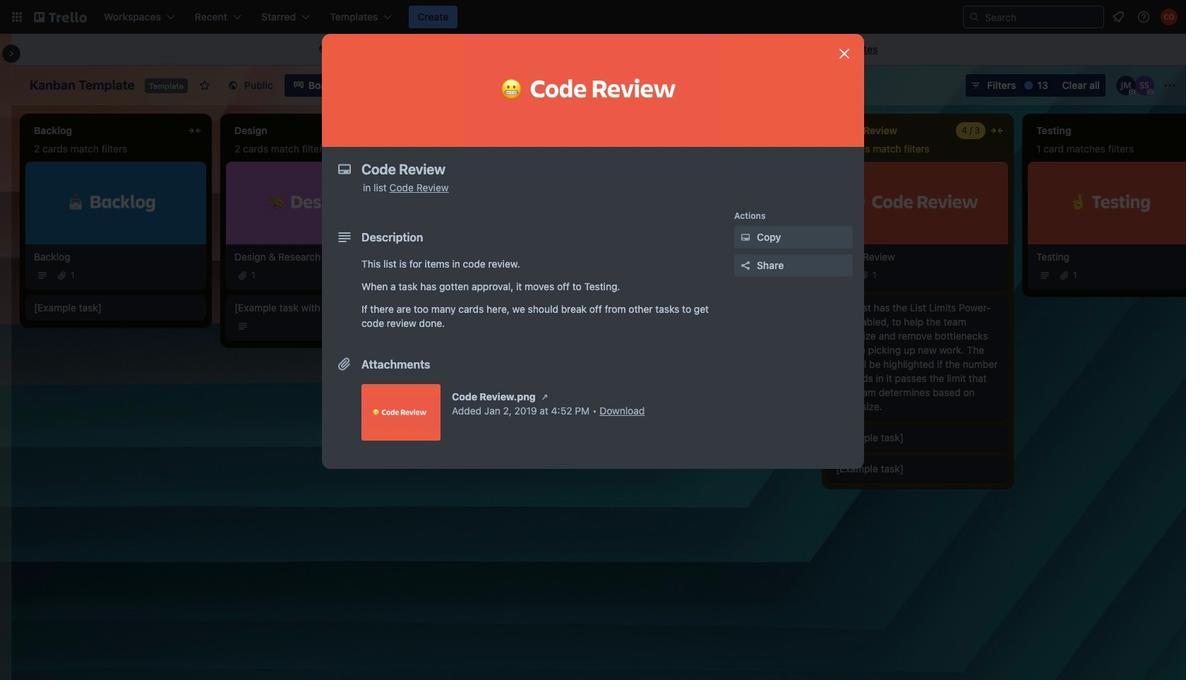 Task type: vqa. For each thing, say whether or not it's contained in the screenshot.
the rightmost Create from template… icon
no



Task type: describe. For each thing, give the bounding box(es) containing it.
primary element
[[0, 0, 1187, 34]]

1 collapse list image from the left
[[186, 122, 203, 139]]

0 horizontal spatial jenny (jennymarshall15) image
[[785, 318, 802, 335]]

Board name text field
[[23, 74, 142, 97]]

stu smith (stusmith18) image
[[1135, 76, 1155, 95]]

2 collapse list image from the left
[[387, 122, 404, 139]]

show menu image
[[1163, 78, 1177, 93]]

star or unstar board image
[[199, 80, 211, 91]]

0 horizontal spatial sm image
[[538, 390, 552, 404]]

0 notifications image
[[1110, 8, 1127, 25]]

4 collapse list image from the left
[[788, 122, 805, 139]]

open information menu image
[[1137, 10, 1151, 24]]

search image
[[969, 11, 980, 23]]



Task type: locate. For each thing, give the bounding box(es) containing it.
1 vertical spatial sm image
[[538, 390, 552, 404]]

christina overa (christinaovera) image
[[1161, 8, 1178, 25]]

sm image
[[739, 230, 753, 244], [538, 390, 552, 404]]

1 horizontal spatial sm image
[[739, 230, 753, 244]]

1 vertical spatial jenny (jennymarshall15) image
[[785, 318, 802, 335]]

0 vertical spatial jenny (jennymarshall15) image
[[1117, 76, 1136, 95]]

close dialog image
[[836, 45, 853, 62]]

3 collapse list image from the left
[[588, 122, 605, 139]]

None text field
[[355, 157, 821, 182]]

0 vertical spatial sm image
[[739, 230, 753, 244]]

Search field
[[980, 7, 1104, 27]]

collapse list image
[[186, 122, 203, 139], [387, 122, 404, 139], [588, 122, 605, 139], [788, 122, 805, 139], [989, 122, 1006, 139]]

jenny (jennymarshall15) image
[[1117, 76, 1136, 95], [785, 318, 802, 335]]

stu smith (stusmith18) image
[[384, 318, 401, 335]]

5 collapse list image from the left
[[989, 122, 1006, 139]]

1 horizontal spatial jenny (jennymarshall15) image
[[1117, 76, 1136, 95]]



